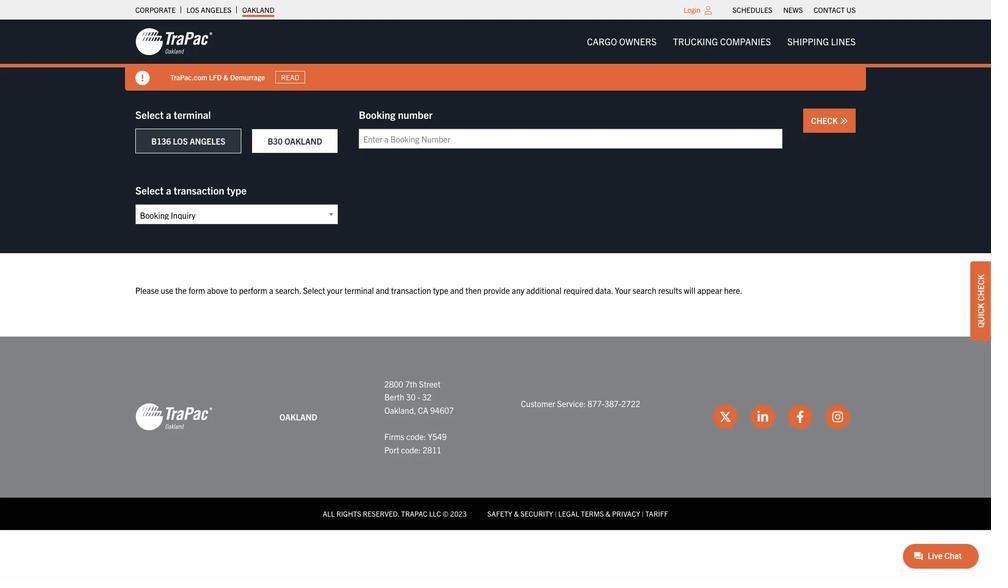 Task type: describe. For each thing, give the bounding box(es) containing it.
menu bar inside banner
[[579, 31, 864, 52]]

387-
[[605, 398, 621, 409]]

provide
[[484, 285, 510, 295]]

2800
[[384, 379, 403, 389]]

877-
[[588, 398, 605, 409]]

cargo
[[587, 36, 617, 47]]

security
[[520, 509, 553, 518]]

news
[[783, 5, 803, 14]]

0 vertical spatial type
[[227, 184, 247, 197]]

check button
[[804, 109, 856, 133]]

appear
[[697, 285, 722, 295]]

reserved.
[[363, 509, 400, 518]]

2811
[[423, 444, 442, 455]]

1 horizontal spatial &
[[514, 509, 519, 518]]

©
[[443, 509, 449, 518]]

select for select a transaction type
[[135, 184, 164, 197]]

form
[[189, 285, 205, 295]]

terms
[[581, 509, 604, 518]]

quick check link
[[971, 261, 991, 340]]

select a transaction type
[[135, 184, 247, 197]]

results
[[658, 285, 682, 295]]

safety & security | legal terms & privacy | tariff
[[487, 509, 668, 518]]

2 | from the left
[[642, 509, 644, 518]]

1 and from the left
[[376, 285, 389, 295]]

2 oakland image from the top
[[135, 403, 213, 431]]

2023
[[450, 509, 467, 518]]

tariff link
[[645, 509, 668, 518]]

lines
[[831, 36, 856, 47]]

check inside quick check link
[[976, 274, 986, 301]]

oakland,
[[384, 405, 416, 415]]

0 vertical spatial angeles
[[201, 5, 231, 14]]

owners
[[619, 36, 657, 47]]

0 vertical spatial oakland
[[242, 5, 275, 14]]

read
[[281, 73, 299, 82]]

1 horizontal spatial type
[[433, 285, 448, 295]]

contact
[[814, 5, 845, 14]]

0 horizontal spatial terminal
[[174, 108, 211, 121]]

then
[[466, 285, 482, 295]]

your
[[615, 285, 631, 295]]

all rights reserved. trapac llc © 2023
[[323, 509, 467, 518]]

b136 los angeles
[[151, 136, 225, 146]]

street
[[419, 379, 441, 389]]

solid image inside the check button
[[840, 117, 848, 125]]

all
[[323, 509, 335, 518]]

login link
[[684, 5, 701, 14]]

check inside the check button
[[811, 115, 840, 126]]

legal
[[558, 509, 579, 518]]

contact us
[[814, 5, 856, 14]]

tariff
[[645, 509, 668, 518]]

b136
[[151, 136, 171, 146]]

cargo owners link
[[579, 31, 665, 52]]

schedules
[[733, 5, 773, 14]]

1 vertical spatial angeles
[[190, 136, 225, 146]]

the
[[175, 285, 187, 295]]

32
[[422, 392, 432, 402]]

quick
[[976, 303, 986, 327]]

additional
[[526, 285, 562, 295]]

shipping lines link
[[779, 31, 864, 52]]

footer containing 2800 7th street
[[0, 336, 991, 530]]

2 vertical spatial a
[[269, 285, 273, 295]]

companies
[[720, 36, 771, 47]]

number
[[398, 108, 433, 121]]

los angeles link
[[186, 3, 231, 17]]

news link
[[783, 3, 803, 17]]

2 vertical spatial oakland
[[280, 411, 317, 422]]

trapac.com lfd & demurrage
[[170, 72, 265, 82]]

trucking
[[673, 36, 718, 47]]

use
[[161, 285, 173, 295]]

customer
[[521, 398, 555, 409]]

booking
[[359, 108, 396, 121]]

trucking companies
[[673, 36, 771, 47]]

search.
[[275, 285, 301, 295]]

94607
[[430, 405, 454, 415]]

corporate
[[135, 5, 176, 14]]

legal terms & privacy link
[[558, 509, 640, 518]]

firms code:  y549 port code:  2811
[[384, 431, 447, 455]]

trapac
[[401, 509, 427, 518]]



Task type: locate. For each thing, give the bounding box(es) containing it.
los right 'b136'
[[173, 136, 188, 146]]

safety & security link
[[487, 509, 553, 518]]

a left search.
[[269, 285, 273, 295]]

0 vertical spatial a
[[166, 108, 171, 121]]

safety
[[487, 509, 512, 518]]

shipping
[[788, 36, 829, 47]]

berth
[[384, 392, 404, 402]]

data.
[[595, 285, 613, 295]]

us
[[847, 5, 856, 14]]

cargo owners
[[587, 36, 657, 47]]

menu bar containing schedules
[[727, 3, 861, 17]]

1 horizontal spatial solid image
[[840, 117, 848, 125]]

menu bar down light image
[[579, 31, 864, 52]]

0 vertical spatial code:
[[406, 431, 426, 442]]

banner containing cargo owners
[[0, 20, 991, 91]]

firms
[[384, 431, 404, 442]]

1 vertical spatial menu bar
[[579, 31, 864, 52]]

0 horizontal spatial &
[[224, 72, 228, 82]]

0 vertical spatial terminal
[[174, 108, 211, 121]]

2 vertical spatial select
[[303, 285, 325, 295]]

solid image inside banner
[[135, 71, 150, 85]]

0 vertical spatial menu bar
[[727, 3, 861, 17]]

above
[[207, 285, 228, 295]]

0 horizontal spatial |
[[555, 509, 557, 518]]

angeles left oakland link
[[201, 5, 231, 14]]

and left "then"
[[450, 285, 464, 295]]

0 vertical spatial transaction
[[174, 184, 224, 197]]

los
[[186, 5, 199, 14], [173, 136, 188, 146]]

1 vertical spatial oakland
[[285, 136, 322, 146]]

0 vertical spatial oakland image
[[135, 27, 213, 56]]

login
[[684, 5, 701, 14]]

to
[[230, 285, 237, 295]]

code: up 2811
[[406, 431, 426, 442]]

& inside banner
[[224, 72, 228, 82]]

| left 'tariff' link
[[642, 509, 644, 518]]

1 vertical spatial select
[[135, 184, 164, 197]]

1 vertical spatial transaction
[[391, 285, 431, 295]]

| left "legal"
[[555, 509, 557, 518]]

0 horizontal spatial solid image
[[135, 71, 150, 85]]

rights
[[336, 509, 361, 518]]

& right lfd
[[224, 72, 228, 82]]

search
[[633, 285, 656, 295]]

terminal
[[174, 108, 211, 121], [344, 285, 374, 295]]

oakland
[[242, 5, 275, 14], [285, 136, 322, 146], [280, 411, 317, 422]]

0 vertical spatial los
[[186, 5, 199, 14]]

1 horizontal spatial terminal
[[344, 285, 374, 295]]

30
[[406, 392, 416, 402]]

and right 'your'
[[376, 285, 389, 295]]

angeles down select a terminal
[[190, 136, 225, 146]]

2800 7th street berth 30 - 32 oakland, ca 94607
[[384, 379, 454, 415]]

your
[[327, 285, 343, 295]]

select
[[135, 108, 164, 121], [135, 184, 164, 197], [303, 285, 325, 295]]

a for transaction
[[166, 184, 171, 197]]

angeles
[[201, 5, 231, 14], [190, 136, 225, 146]]

will
[[684, 285, 695, 295]]

1 vertical spatial solid image
[[840, 117, 848, 125]]

&
[[224, 72, 228, 82], [514, 509, 519, 518], [606, 509, 610, 518]]

oakland link
[[242, 3, 275, 17]]

contact us link
[[814, 3, 856, 17]]

transaction
[[174, 184, 224, 197], [391, 285, 431, 295]]

2 and from the left
[[450, 285, 464, 295]]

booking number
[[359, 108, 433, 121]]

0 vertical spatial check
[[811, 115, 840, 126]]

a
[[166, 108, 171, 121], [166, 184, 171, 197], [269, 285, 273, 295]]

2722
[[621, 398, 640, 409]]

1 vertical spatial check
[[976, 274, 986, 301]]

banner
[[0, 20, 991, 91]]

1 vertical spatial type
[[433, 285, 448, 295]]

light image
[[705, 6, 712, 14]]

0 horizontal spatial type
[[227, 184, 247, 197]]

code:
[[406, 431, 426, 442], [401, 444, 421, 455]]

corporate link
[[135, 3, 176, 17]]

perform
[[239, 285, 267, 295]]

trucking companies link
[[665, 31, 779, 52]]

1 | from the left
[[555, 509, 557, 518]]

terminal up 'b136 los angeles'
[[174, 108, 211, 121]]

type
[[227, 184, 247, 197], [433, 285, 448, 295]]

b30 oakland
[[268, 136, 322, 146]]

1 horizontal spatial transaction
[[391, 285, 431, 295]]

service:
[[557, 398, 586, 409]]

a for terminal
[[166, 108, 171, 121]]

please use the form above to perform a search. select your terminal and transaction type and then provide any additional required data. your search results will appear here.
[[135, 285, 742, 295]]

check
[[811, 115, 840, 126], [976, 274, 986, 301]]

shipping lines
[[788, 36, 856, 47]]

b30
[[268, 136, 283, 146]]

1 vertical spatial oakland image
[[135, 403, 213, 431]]

select a terminal
[[135, 108, 211, 121]]

y549
[[428, 431, 447, 442]]

here.
[[724, 285, 742, 295]]

menu bar
[[727, 3, 861, 17], [579, 31, 864, 52]]

1 vertical spatial a
[[166, 184, 171, 197]]

0 horizontal spatial transaction
[[174, 184, 224, 197]]

schedules link
[[733, 3, 773, 17]]

code: right port
[[401, 444, 421, 455]]

Booking number text field
[[359, 129, 783, 149]]

-
[[418, 392, 420, 402]]

customer service: 877-387-2722
[[521, 398, 640, 409]]

demurrage
[[230, 72, 265, 82]]

please
[[135, 285, 159, 295]]

select left 'your'
[[303, 285, 325, 295]]

0 vertical spatial select
[[135, 108, 164, 121]]

a down 'b136'
[[166, 184, 171, 197]]

llc
[[429, 509, 441, 518]]

& right safety
[[514, 509, 519, 518]]

a up 'b136'
[[166, 108, 171, 121]]

terminal right 'your'
[[344, 285, 374, 295]]

menu bar up shipping
[[727, 3, 861, 17]]

1 horizontal spatial |
[[642, 509, 644, 518]]

1 vertical spatial terminal
[[344, 285, 374, 295]]

& right terms
[[606, 509, 610, 518]]

1 horizontal spatial check
[[976, 274, 986, 301]]

menu bar containing cargo owners
[[579, 31, 864, 52]]

ca
[[418, 405, 428, 415]]

1 horizontal spatial and
[[450, 285, 464, 295]]

0 horizontal spatial check
[[811, 115, 840, 126]]

footer
[[0, 336, 991, 530]]

required
[[563, 285, 593, 295]]

oakland image
[[135, 27, 213, 56], [135, 403, 213, 431]]

los angeles
[[186, 5, 231, 14]]

trapac.com
[[170, 72, 207, 82]]

2 horizontal spatial &
[[606, 509, 610, 518]]

quick check
[[976, 274, 986, 327]]

select for select a terminal
[[135, 108, 164, 121]]

oakland image inside banner
[[135, 27, 213, 56]]

1 oakland image from the top
[[135, 27, 213, 56]]

0 horizontal spatial and
[[376, 285, 389, 295]]

privacy
[[612, 509, 640, 518]]

solid image
[[135, 71, 150, 85], [840, 117, 848, 125]]

1 vertical spatial code:
[[401, 444, 421, 455]]

select up 'b136'
[[135, 108, 164, 121]]

port
[[384, 444, 399, 455]]

0 vertical spatial solid image
[[135, 71, 150, 85]]

1 vertical spatial los
[[173, 136, 188, 146]]

select down 'b136'
[[135, 184, 164, 197]]

los right corporate on the top of the page
[[186, 5, 199, 14]]

7th
[[405, 379, 417, 389]]

read link
[[275, 71, 305, 83]]



Task type: vqa. For each thing, say whether or not it's contained in the screenshot.
THE TO at the left of the page
yes



